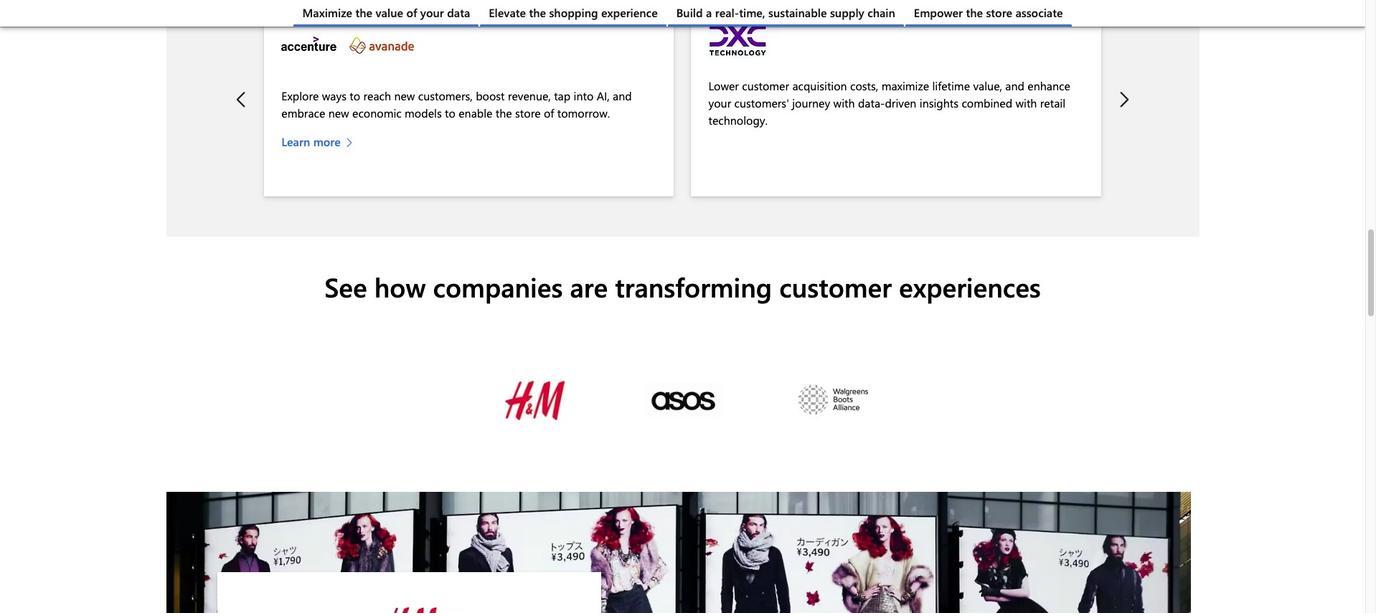 Task type: vqa. For each thing, say whether or not it's contained in the screenshot.
clear
no



Task type: describe. For each thing, give the bounding box(es) containing it.
accenture/avanade image
[[281, 20, 414, 70]]

explore ways to reach new customers, boost revenue, tap into ai, and embrace new economic models to enable the store of tomorrow.
[[281, 88, 632, 120]]

driven
[[885, 95, 917, 110]]

real-
[[715, 5, 739, 20]]

tomorrow.
[[557, 105, 610, 120]]

build
[[676, 5, 703, 20]]

chain
[[868, 5, 895, 20]]

build a real-time, sustainable supply chain link
[[668, 0, 904, 27]]

value
[[376, 5, 403, 20]]

are
[[570, 269, 608, 304]]

of inside explore ways to reach new customers, boost revenue, tap into ai, and embrace new economic models to enable the store of tomorrow.
[[544, 105, 554, 120]]

maximize
[[882, 78, 929, 93]]

learn
[[281, 134, 310, 149]]

retail
[[1040, 95, 1066, 110]]

2 with from the left
[[1016, 95, 1037, 110]]

models
[[405, 105, 442, 120]]

1 vertical spatial h&m image
[[356, 607, 463, 613]]

and inside explore ways to reach new customers, boost revenue, tap into ai, and embrace new economic models to enable the store of tomorrow.
[[613, 88, 632, 103]]

revenue,
[[508, 88, 551, 103]]

sustainable
[[769, 5, 827, 20]]

customers,
[[418, 88, 473, 103]]

empower
[[914, 5, 963, 20]]

your inside 'link'
[[420, 5, 444, 20]]

maximize the value of your data
[[302, 5, 470, 20]]

journey
[[792, 95, 830, 110]]

elevate
[[489, 5, 526, 20]]

time,
[[739, 5, 765, 20]]

economic
[[352, 105, 402, 120]]

walgreens image
[[787, 355, 879, 446]]

enable
[[459, 105, 493, 120]]

and inside lower customer acquisition costs, maximize lifetime value, and enhance your customers' journey with data-driven insights combined with retail technology.
[[1006, 78, 1025, 93]]

1 vertical spatial new
[[328, 105, 349, 120]]

learn more
[[281, 134, 341, 149]]

build a real-time, sustainable supply chain
[[676, 5, 895, 20]]

0 vertical spatial to
[[350, 88, 360, 103]]

a
[[706, 5, 712, 20]]

value,
[[973, 78, 1002, 93]]

the for empower
[[966, 5, 983, 20]]

more
[[313, 134, 341, 149]]

insights
[[920, 95, 959, 110]]

asos image
[[638, 355, 730, 446]]

embrace
[[281, 105, 325, 120]]

reach
[[363, 88, 391, 103]]

explore
[[281, 88, 319, 103]]

ways
[[322, 88, 347, 103]]

shopping
[[549, 5, 598, 20]]

empower the store associate link
[[905, 0, 1072, 27]]



Task type: locate. For each thing, give the bounding box(es) containing it.
the for elevate
[[529, 5, 546, 20]]

lifetime
[[932, 78, 970, 93]]

your down 'lower'
[[709, 95, 731, 110]]

technology.
[[709, 113, 768, 128]]

store
[[986, 5, 1012, 20], [515, 105, 541, 120]]

0 vertical spatial h&m image
[[489, 355, 580, 446]]

the left value
[[356, 5, 372, 20]]

and right the "ai,"
[[613, 88, 632, 103]]

the right elevate
[[529, 5, 546, 20]]

1 horizontal spatial with
[[1016, 95, 1037, 110]]

new up models
[[394, 88, 415, 103]]

0 horizontal spatial store
[[515, 105, 541, 120]]

acquisition
[[792, 78, 847, 93]]

0 vertical spatial of
[[406, 5, 417, 20]]

and right "value,"
[[1006, 78, 1025, 93]]

data
[[447, 5, 470, 20]]

1 horizontal spatial new
[[394, 88, 415, 103]]

the inside explore ways to reach new customers, boost revenue, tap into ai, and embrace new economic models to enable the store of tomorrow.
[[496, 105, 512, 120]]

of right value
[[406, 5, 417, 20]]

lower
[[709, 78, 739, 93]]

experience
[[601, 5, 658, 20]]

the
[[356, 5, 372, 20], [529, 5, 546, 20], [966, 5, 983, 20], [496, 105, 512, 120]]

enhance
[[1028, 78, 1070, 93]]

maximize
[[302, 5, 352, 20]]

lower customer acquisition costs, maximize lifetime value, and enhance your customers' journey with data-driven insights combined with retail technology.
[[709, 78, 1070, 128]]

0 horizontal spatial of
[[406, 5, 417, 20]]

associate
[[1016, 5, 1063, 20]]

of
[[406, 5, 417, 20], [544, 105, 554, 120]]

h&m image
[[489, 355, 580, 446], [356, 607, 463, 613]]

0 vertical spatial customer
[[742, 78, 789, 93]]

see
[[324, 269, 367, 304]]

dxc image
[[709, 20, 816, 60]]

with
[[833, 95, 855, 110], [1016, 95, 1037, 110]]

companies
[[433, 269, 563, 304]]

customer inside lower customer acquisition costs, maximize lifetime value, and enhance your customers' journey with data-driven insights combined with retail technology.
[[742, 78, 789, 93]]

0 vertical spatial store
[[986, 5, 1012, 20]]

data-
[[858, 95, 885, 110]]

combined
[[962, 95, 1013, 110]]

experiences
[[899, 269, 1041, 304]]

1 with from the left
[[833, 95, 855, 110]]

store inside microsoft-cloud-for-retail tab list
[[986, 5, 1012, 20]]

transforming
[[615, 269, 772, 304]]

elevate the shopping experience
[[489, 5, 658, 20]]

store down the revenue,
[[515, 105, 541, 120]]

0 horizontal spatial your
[[420, 5, 444, 20]]

1 horizontal spatial and
[[1006, 78, 1025, 93]]

1 horizontal spatial store
[[986, 5, 1012, 20]]

to
[[350, 88, 360, 103], [445, 105, 456, 120]]

boost
[[476, 88, 505, 103]]

0 vertical spatial new
[[394, 88, 415, 103]]

1 vertical spatial to
[[445, 105, 456, 120]]

1 horizontal spatial to
[[445, 105, 456, 120]]

of down tap
[[544, 105, 554, 120]]

1 horizontal spatial your
[[709, 95, 731, 110]]

to down customers,
[[445, 105, 456, 120]]

learn more link
[[281, 133, 360, 151]]

the for maximize
[[356, 5, 372, 20]]

into
[[574, 88, 594, 103]]

store left associate
[[986, 5, 1012, 20]]

elevate the shopping experience link
[[480, 0, 666, 27]]

with left retail on the right top of page
[[1016, 95, 1037, 110]]

see how companies are transforming customer experiences
[[324, 269, 1041, 304]]

1 vertical spatial store
[[515, 105, 541, 120]]

store inside explore ways to reach new customers, boost revenue, tap into ai, and embrace new economic models to enable the store of tomorrow.
[[515, 105, 541, 120]]

your inside lower customer acquisition costs, maximize lifetime value, and enhance your customers' journey with data-driven insights combined with retail technology.
[[709, 95, 731, 110]]

costs,
[[850, 78, 878, 93]]

the down the 'boost' on the left top of page
[[496, 105, 512, 120]]

0 horizontal spatial with
[[833, 95, 855, 110]]

customers'
[[734, 95, 789, 110]]

your left data
[[420, 5, 444, 20]]

1 vertical spatial customer
[[779, 269, 892, 304]]

how
[[374, 269, 426, 304]]

the inside 'link'
[[356, 5, 372, 20]]

0 horizontal spatial h&m image
[[356, 607, 463, 613]]

0 horizontal spatial and
[[613, 88, 632, 103]]

customer
[[742, 78, 789, 93], [779, 269, 892, 304]]

empower the store associate
[[914, 5, 1063, 20]]

0 horizontal spatial new
[[328, 105, 349, 120]]

the right empower
[[966, 5, 983, 20]]

with down costs,
[[833, 95, 855, 110]]

tab list
[[166, 349, 1199, 458]]

1 horizontal spatial of
[[544, 105, 554, 120]]

supply
[[830, 5, 864, 20]]

new
[[394, 88, 415, 103], [328, 105, 349, 120]]

0 vertical spatial your
[[420, 5, 444, 20]]

your
[[420, 5, 444, 20], [709, 95, 731, 110]]

0 horizontal spatial to
[[350, 88, 360, 103]]

1 vertical spatial your
[[709, 95, 731, 110]]

microsoft-cloud-for-retail tab list
[[0, 0, 1365, 27]]

ai,
[[597, 88, 610, 103]]

tap
[[554, 88, 571, 103]]

1 vertical spatial of
[[544, 105, 554, 120]]

to right ways
[[350, 88, 360, 103]]

new down ways
[[328, 105, 349, 120]]

maximize the value of your data link
[[294, 0, 479, 27]]

and
[[1006, 78, 1025, 93], [613, 88, 632, 103]]

1 horizontal spatial h&m image
[[489, 355, 580, 446]]

of inside 'link'
[[406, 5, 417, 20]]



